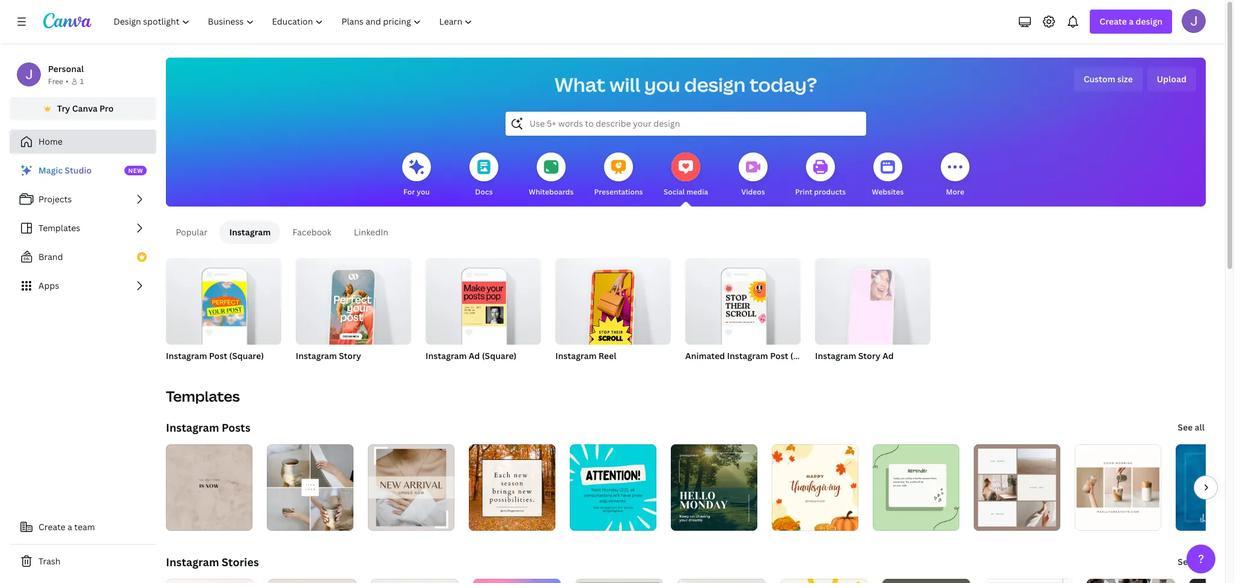 Task type: locate. For each thing, give the bounding box(es) containing it.
2 group from the left
[[296, 254, 411, 352]]

1 vertical spatial a
[[68, 522, 72, 533]]

2 (square) from the left
[[482, 351, 517, 362]]

a inside button
[[68, 522, 72, 533]]

1 horizontal spatial (square)
[[482, 351, 517, 362]]

None search field
[[506, 112, 867, 136]]

6 group from the left
[[816, 254, 931, 352]]

instagram inside button
[[229, 227, 271, 238]]

story
[[339, 351, 361, 362], [859, 351, 881, 362]]

2 see all link from the top
[[1177, 551, 1206, 575]]

top level navigation element
[[106, 10, 483, 34]]

1 vertical spatial see all link
[[1177, 551, 1206, 575]]

1 horizontal spatial design
[[1136, 16, 1163, 27]]

instagram for instagram post (square)
[[166, 351, 207, 362]]

group for instagram story ad
[[816, 254, 931, 352]]

posts
[[222, 421, 251, 435]]

2 horizontal spatial (square)
[[791, 351, 825, 362]]

ad
[[469, 351, 480, 362], [883, 351, 894, 362]]

animated instagram post (square)
[[686, 351, 825, 362]]

1 vertical spatial all
[[1195, 557, 1205, 568]]

0 horizontal spatial you
[[417, 187, 430, 197]]

create a design
[[1100, 16, 1163, 27]]

0 horizontal spatial ad
[[469, 351, 480, 362]]

today?
[[750, 72, 818, 97]]

size
[[1118, 73, 1133, 85]]

instagram for instagram
[[229, 227, 271, 238]]

linkedin button
[[344, 221, 399, 244]]

1 ad from the left
[[469, 351, 480, 362]]

1 story from the left
[[339, 351, 361, 362]]

0 horizontal spatial templates
[[38, 223, 80, 234]]

3 group from the left
[[426, 254, 541, 345]]

templates up the instagram posts link
[[166, 387, 240, 407]]

apps
[[38, 280, 59, 292]]

templates
[[38, 223, 80, 234], [166, 387, 240, 407]]

1 vertical spatial see
[[1178, 557, 1193, 568]]

(square) for instagram ad (square)
[[482, 351, 517, 362]]

instagram button
[[220, 221, 280, 244]]

2 story from the left
[[859, 351, 881, 362]]

2 all from the top
[[1195, 557, 1205, 568]]

create left team
[[38, 522, 65, 533]]

1 (square) from the left
[[229, 351, 264, 362]]

media
[[687, 187, 709, 197]]

see all link
[[1177, 416, 1206, 440], [1177, 551, 1206, 575]]

4 group from the left
[[556, 254, 671, 352]]

create for create a design
[[1100, 16, 1127, 27]]

0 vertical spatial see all link
[[1177, 416, 1206, 440]]

group
[[166, 254, 281, 345], [296, 254, 411, 352], [426, 254, 541, 345], [556, 254, 671, 352], [686, 254, 801, 345], [816, 254, 931, 352]]

0 vertical spatial see all
[[1178, 422, 1205, 434]]

1 see all from the top
[[1178, 422, 1205, 434]]

instagram story
[[296, 351, 361, 362]]

story inside "group"
[[859, 351, 881, 362]]

upload button
[[1148, 67, 1197, 91]]

0 horizontal spatial design
[[685, 72, 746, 97]]

free •
[[48, 76, 69, 87]]

1 horizontal spatial create
[[1100, 16, 1127, 27]]

you inside button
[[417, 187, 430, 197]]

1 post from the left
[[209, 351, 227, 362]]

instagram ad (square) group
[[426, 254, 541, 378]]

instagram story ad group
[[816, 254, 931, 378]]

create a team button
[[10, 516, 156, 540]]

1 horizontal spatial a
[[1129, 16, 1134, 27]]

you right will
[[645, 72, 681, 97]]

will
[[610, 72, 641, 97]]

Search search field
[[530, 112, 843, 135]]

create inside button
[[38, 522, 65, 533]]

see for posts
[[1178, 422, 1193, 434]]

social media button
[[664, 144, 709, 207]]

whiteboards button
[[529, 144, 574, 207]]

see all link for posts
[[1177, 416, 1206, 440]]

design inside dropdown button
[[1136, 16, 1163, 27]]

see all for posts
[[1178, 422, 1205, 434]]

magic
[[38, 165, 63, 176]]

design
[[1136, 16, 1163, 27], [685, 72, 746, 97]]

custom size
[[1084, 73, 1133, 85]]

instagram for instagram story ad
[[816, 351, 857, 362]]

social
[[664, 187, 685, 197]]

print products button
[[796, 144, 846, 207]]

personal
[[48, 63, 84, 75]]

apps link
[[10, 274, 156, 298]]

instagram stories
[[166, 556, 259, 570]]

more button
[[941, 144, 970, 207]]

see
[[1178, 422, 1193, 434], [1178, 557, 1193, 568]]

whiteboards
[[529, 187, 574, 197]]

a
[[1129, 16, 1134, 27], [68, 522, 72, 533]]

you right for
[[417, 187, 430, 197]]

•
[[66, 76, 69, 87]]

products
[[814, 187, 846, 197]]

group for instagram reel
[[556, 254, 671, 352]]

0 horizontal spatial post
[[209, 351, 227, 362]]

0 horizontal spatial create
[[38, 522, 65, 533]]

instagram posts link
[[166, 421, 251, 435]]

create
[[1100, 16, 1127, 27], [38, 522, 65, 533]]

1 all from the top
[[1195, 422, 1205, 434]]

instagram ad (square)
[[426, 351, 517, 362]]

see all
[[1178, 422, 1205, 434], [1178, 557, 1205, 568]]

2 post from the left
[[771, 351, 789, 362]]

create a design button
[[1091, 10, 1173, 34]]

new
[[128, 167, 143, 175]]

all
[[1195, 422, 1205, 434], [1195, 557, 1205, 568]]

reel
[[599, 351, 617, 362]]

0 vertical spatial you
[[645, 72, 681, 97]]

0 vertical spatial all
[[1195, 422, 1205, 434]]

0 vertical spatial create
[[1100, 16, 1127, 27]]

instagram
[[229, 227, 271, 238], [166, 351, 207, 362], [296, 351, 337, 362], [426, 351, 467, 362], [556, 351, 597, 362], [727, 351, 769, 362], [816, 351, 857, 362], [166, 421, 219, 435], [166, 556, 219, 570]]

docs button
[[470, 144, 499, 207]]

instagram posts
[[166, 421, 251, 435]]

0 horizontal spatial a
[[68, 522, 72, 533]]

post
[[209, 351, 227, 362], [771, 351, 789, 362]]

instagram for instagram stories
[[166, 556, 219, 570]]

1 horizontal spatial post
[[771, 351, 789, 362]]

group for instagram story
[[296, 254, 411, 352]]

create inside dropdown button
[[1100, 16, 1127, 27]]

1 group from the left
[[166, 254, 281, 345]]

docs
[[475, 187, 493, 197]]

for
[[404, 187, 415, 197]]

1 horizontal spatial story
[[859, 351, 881, 362]]

create up the custom size
[[1100, 16, 1127, 27]]

a left team
[[68, 522, 72, 533]]

2 see from the top
[[1178, 557, 1193, 568]]

templates link
[[10, 217, 156, 241]]

instagram reel
[[556, 351, 617, 362]]

group inside animated instagram post (square) group
[[686, 254, 801, 345]]

1 vertical spatial create
[[38, 522, 65, 533]]

list
[[10, 159, 156, 298]]

0 vertical spatial see
[[1178, 422, 1193, 434]]

popular
[[176, 227, 208, 238]]

all for instagram stories
[[1195, 557, 1205, 568]]

1 vertical spatial design
[[685, 72, 746, 97]]

design up search search field
[[685, 72, 746, 97]]

team
[[74, 522, 95, 533]]

1 see all link from the top
[[1177, 416, 1206, 440]]

5 group from the left
[[686, 254, 801, 345]]

1 horizontal spatial templates
[[166, 387, 240, 407]]

instagram post (square)
[[166, 351, 264, 362]]

0 horizontal spatial story
[[339, 351, 361, 362]]

free
[[48, 76, 63, 87]]

studio
[[65, 165, 92, 176]]

design left jacob simon image
[[1136, 16, 1163, 27]]

ad inside "group"
[[883, 351, 894, 362]]

1 vertical spatial you
[[417, 187, 430, 197]]

1 vertical spatial templates
[[166, 387, 240, 407]]

pro
[[100, 103, 114, 114]]

1 see from the top
[[1178, 422, 1193, 434]]

1 vertical spatial see all
[[1178, 557, 1205, 568]]

popular button
[[166, 221, 217, 244]]

(square)
[[229, 351, 264, 362], [482, 351, 517, 362], [791, 351, 825, 362]]

see for stories
[[1178, 557, 1193, 568]]

templates down projects
[[38, 223, 80, 234]]

story inside group
[[339, 351, 361, 362]]

a up size
[[1129, 16, 1134, 27]]

jacob simon image
[[1182, 9, 1206, 33]]

2 see all from the top
[[1178, 557, 1205, 568]]

custom
[[1084, 73, 1116, 85]]

1 horizontal spatial ad
[[883, 351, 894, 362]]

0 horizontal spatial (square)
[[229, 351, 264, 362]]

you
[[645, 72, 681, 97], [417, 187, 430, 197]]

group for animated instagram post (square)
[[686, 254, 801, 345]]

2 ad from the left
[[883, 351, 894, 362]]

see all link for stories
[[1177, 551, 1206, 575]]

social media
[[664, 187, 709, 197]]

instagram story ad
[[816, 351, 894, 362]]

0 vertical spatial a
[[1129, 16, 1134, 27]]

instagram inside "group"
[[816, 351, 857, 362]]

1 horizontal spatial you
[[645, 72, 681, 97]]

a for team
[[68, 522, 72, 533]]

0 vertical spatial design
[[1136, 16, 1163, 27]]

ad inside group
[[469, 351, 480, 362]]

a inside dropdown button
[[1129, 16, 1134, 27]]



Task type: describe. For each thing, give the bounding box(es) containing it.
animated instagram post (square) group
[[686, 254, 825, 378]]

see all for stories
[[1178, 557, 1205, 568]]

brand link
[[10, 245, 156, 269]]

instagram reel group
[[556, 254, 671, 378]]

for you
[[404, 187, 430, 197]]

group for instagram ad (square)
[[426, 254, 541, 345]]

linkedin
[[354, 227, 389, 238]]

home
[[38, 136, 63, 147]]

projects
[[38, 194, 72, 205]]

trash link
[[10, 550, 156, 574]]

trash
[[38, 556, 61, 568]]

facebook
[[293, 227, 332, 238]]

websites button
[[872, 144, 904, 207]]

instagram for instagram posts
[[166, 421, 219, 435]]

presentations
[[594, 187, 643, 197]]

facebook button
[[283, 221, 342, 244]]

try canva pro button
[[10, 97, 156, 120]]

home link
[[10, 130, 156, 154]]

videos
[[742, 187, 765, 197]]

for you button
[[402, 144, 431, 207]]

story for instagram story ad
[[859, 351, 881, 362]]

try
[[57, 103, 70, 114]]

brand
[[38, 251, 63, 263]]

all for instagram posts
[[1195, 422, 1205, 434]]

print products
[[796, 187, 846, 197]]

a for design
[[1129, 16, 1134, 27]]

what will you design today?
[[555, 72, 818, 97]]

custom size button
[[1075, 67, 1143, 91]]

more
[[947, 187, 965, 197]]

animated
[[686, 351, 725, 362]]

story for instagram story
[[339, 351, 361, 362]]

websites
[[872, 187, 904, 197]]

list containing magic studio
[[10, 159, 156, 298]]

0 vertical spatial templates
[[38, 223, 80, 234]]

projects link
[[10, 188, 156, 212]]

magic studio
[[38, 165, 92, 176]]

instagram story group
[[296, 254, 411, 378]]

group for instagram post (square)
[[166, 254, 281, 345]]

stories
[[222, 556, 259, 570]]

instagram post (square) group
[[166, 254, 281, 378]]

instagram for instagram reel
[[556, 351, 597, 362]]

(square) for instagram post (square)
[[229, 351, 264, 362]]

instagram for instagram ad (square)
[[426, 351, 467, 362]]

videos button
[[739, 144, 768, 207]]

presentations button
[[594, 144, 643, 207]]

try canva pro
[[57, 103, 114, 114]]

canva
[[72, 103, 98, 114]]

upload
[[1157, 73, 1187, 85]]

create for create a team
[[38, 522, 65, 533]]

print
[[796, 187, 813, 197]]

3 (square) from the left
[[791, 351, 825, 362]]

instagram stories link
[[166, 556, 259, 570]]

what
[[555, 72, 606, 97]]

create a team
[[38, 522, 95, 533]]

1
[[80, 76, 84, 87]]

instagram for instagram story
[[296, 351, 337, 362]]



Task type: vqa. For each thing, say whether or not it's contained in the screenshot.
franchise imageonly
no



